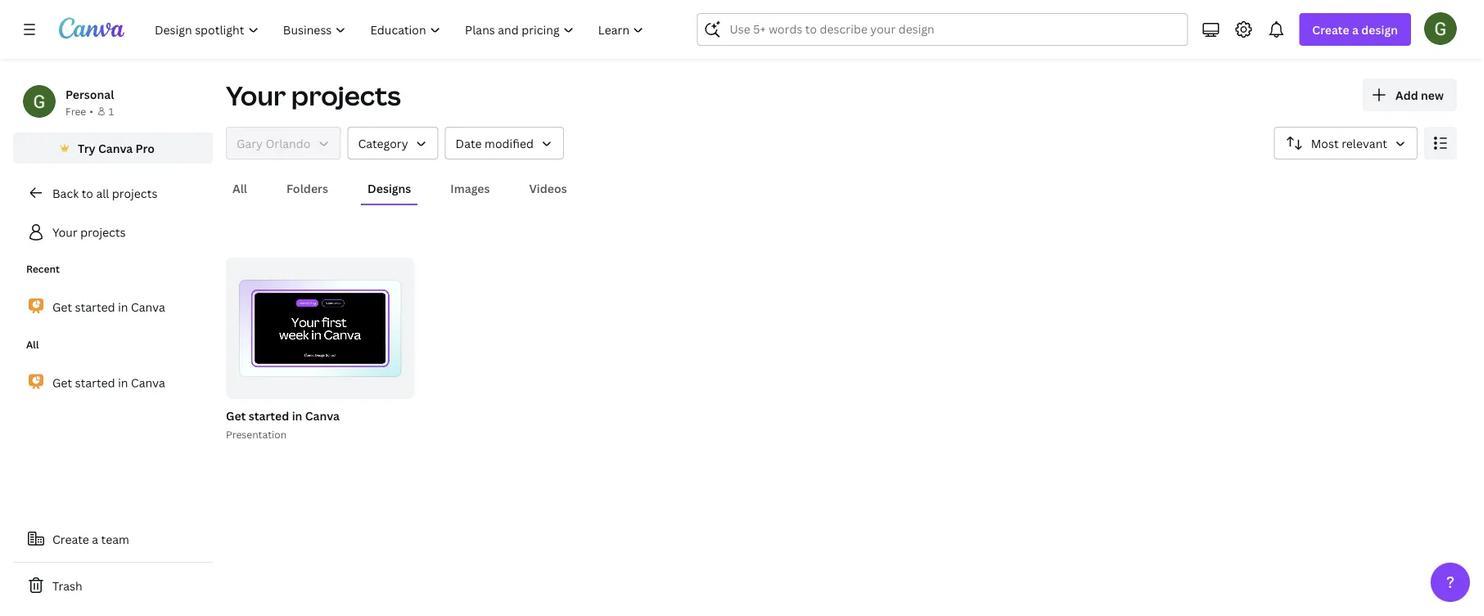 Task type: vqa. For each thing, say whether or not it's contained in the screenshot.
Images
yes



Task type: locate. For each thing, give the bounding box(es) containing it.
1 vertical spatial get
[[52, 375, 72, 391]]

your projects up orlando
[[226, 78, 401, 113]]

create
[[1313, 22, 1350, 37], [52, 532, 89, 547]]

None search field
[[697, 13, 1189, 46]]

1 get started in canva link from the top
[[13, 290, 213, 325]]

0 vertical spatial create
[[1313, 22, 1350, 37]]

1 vertical spatial your
[[52, 225, 78, 240]]

0 horizontal spatial create
[[52, 532, 89, 547]]

all inside button
[[233, 181, 247, 196]]

2 vertical spatial projects
[[80, 225, 126, 240]]

1 vertical spatial get started in canva link
[[13, 366, 213, 400]]

0 vertical spatial get
[[52, 300, 72, 315]]

0 horizontal spatial your projects
[[52, 225, 126, 240]]

create a design button
[[1300, 13, 1412, 46]]

add new button
[[1364, 79, 1458, 111]]

1 vertical spatial a
[[92, 532, 98, 547]]

0 vertical spatial get started in canva
[[52, 300, 165, 315]]

2 get started in canva from the top
[[52, 375, 165, 391]]

your
[[226, 78, 286, 113], [52, 225, 78, 240]]

add
[[1396, 87, 1419, 103]]

1 vertical spatial create
[[52, 532, 89, 547]]

2 vertical spatial in
[[292, 408, 303, 424]]

1 vertical spatial all
[[26, 338, 39, 352]]

projects down all
[[80, 225, 126, 240]]

back to all projects
[[52, 185, 158, 201]]

create for create a design
[[1313, 22, 1350, 37]]

0 horizontal spatial your
[[52, 225, 78, 240]]

back to all projects link
[[13, 177, 213, 210]]

0 horizontal spatial a
[[92, 532, 98, 547]]

1 vertical spatial projects
[[112, 185, 158, 201]]

started for second get started in canva link from the top
[[75, 375, 115, 391]]

date modified
[[456, 136, 534, 151]]

in inside get started in canva presentation
[[292, 408, 303, 424]]

gary orlando image
[[1425, 12, 1458, 45]]

started
[[75, 300, 115, 315], [75, 375, 115, 391], [249, 408, 289, 424]]

add new
[[1396, 87, 1445, 103]]

a for design
[[1353, 22, 1359, 37]]

a inside button
[[92, 532, 98, 547]]

0 vertical spatial get started in canva link
[[13, 290, 213, 325]]

canva inside get started in canva presentation
[[305, 408, 340, 424]]

all
[[96, 185, 109, 201]]

your down back
[[52, 225, 78, 240]]

trash
[[52, 579, 82, 594]]

all down recent
[[26, 338, 39, 352]]

a left team
[[92, 532, 98, 547]]

get started in canva presentation
[[226, 408, 340, 441]]

personal
[[66, 86, 114, 102]]

1 get started in canva from the top
[[52, 300, 165, 315]]

projects
[[291, 78, 401, 113], [112, 185, 158, 201], [80, 225, 126, 240]]

a for team
[[92, 532, 98, 547]]

create for create a team
[[52, 532, 89, 547]]

1 vertical spatial started
[[75, 375, 115, 391]]

2 vertical spatial get
[[226, 408, 246, 424]]

most relevant
[[1312, 136, 1388, 151]]

top level navigation element
[[144, 13, 658, 46]]

all
[[233, 181, 247, 196], [26, 338, 39, 352]]

1 horizontal spatial your projects
[[226, 78, 401, 113]]

category
[[358, 136, 408, 151]]

create inside create a design dropdown button
[[1313, 22, 1350, 37]]

create left team
[[52, 532, 89, 547]]

all down the gary on the top left
[[233, 181, 247, 196]]

images
[[451, 181, 490, 196]]

0 vertical spatial your
[[226, 78, 286, 113]]

your projects down to
[[52, 225, 126, 240]]

1 horizontal spatial create
[[1313, 22, 1350, 37]]

projects right all
[[112, 185, 158, 201]]

modified
[[485, 136, 534, 151]]

1 vertical spatial get started in canva
[[52, 375, 165, 391]]

get started in canva link
[[13, 290, 213, 325], [13, 366, 213, 400]]

your up the gary on the top left
[[226, 78, 286, 113]]

1 horizontal spatial all
[[233, 181, 247, 196]]

canva inside button
[[98, 140, 133, 156]]

2 vertical spatial started
[[249, 408, 289, 424]]

date
[[456, 136, 482, 151]]

Category button
[[348, 127, 439, 160]]

a
[[1353, 22, 1359, 37], [92, 532, 98, 547]]

0 vertical spatial a
[[1353, 22, 1359, 37]]

relevant
[[1342, 136, 1388, 151]]

canva
[[98, 140, 133, 156], [131, 300, 165, 315], [131, 375, 165, 391], [305, 408, 340, 424]]

•
[[89, 104, 93, 118]]

create left design
[[1313, 22, 1350, 37]]

free
[[66, 104, 86, 118]]

create inside create a team button
[[52, 532, 89, 547]]

videos
[[529, 181, 567, 196]]

1 horizontal spatial a
[[1353, 22, 1359, 37]]

get
[[52, 300, 72, 315], [52, 375, 72, 391], [226, 408, 246, 424]]

0 vertical spatial projects
[[291, 78, 401, 113]]

your projects
[[226, 78, 401, 113], [52, 225, 126, 240]]

0 vertical spatial started
[[75, 300, 115, 315]]

get started in canva
[[52, 300, 165, 315], [52, 375, 165, 391]]

a left design
[[1353, 22, 1359, 37]]

a inside dropdown button
[[1353, 22, 1359, 37]]

projects up "category"
[[291, 78, 401, 113]]

in
[[118, 300, 128, 315], [118, 375, 128, 391], [292, 408, 303, 424]]

your projects link
[[13, 216, 213, 249]]

images button
[[444, 173, 497, 204]]

0 vertical spatial all
[[233, 181, 247, 196]]

1 vertical spatial your projects
[[52, 225, 126, 240]]



Task type: describe. For each thing, give the bounding box(es) containing it.
your inside your projects "link"
[[52, 225, 78, 240]]

started for first get started in canva link
[[75, 300, 115, 315]]

1
[[109, 104, 114, 118]]

create a team button
[[13, 523, 213, 556]]

recent
[[26, 262, 60, 276]]

try
[[78, 140, 96, 156]]

folders button
[[280, 173, 335, 204]]

to
[[82, 185, 93, 201]]

get started in canva button
[[226, 406, 340, 427]]

designs button
[[361, 173, 418, 204]]

presentation
[[226, 428, 287, 441]]

orlando
[[266, 136, 311, 151]]

Search search field
[[730, 14, 1156, 45]]

free •
[[66, 104, 93, 118]]

0 horizontal spatial all
[[26, 338, 39, 352]]

back
[[52, 185, 79, 201]]

0 vertical spatial in
[[118, 300, 128, 315]]

Sort by button
[[1275, 127, 1418, 160]]

create a design
[[1313, 22, 1399, 37]]

try canva pro
[[78, 140, 155, 156]]

most
[[1312, 136, 1340, 151]]

1 vertical spatial in
[[118, 375, 128, 391]]

trash link
[[13, 570, 213, 603]]

1 horizontal spatial your
[[226, 78, 286, 113]]

all button
[[226, 173, 254, 204]]

folders
[[287, 181, 328, 196]]

gary
[[237, 136, 263, 151]]

projects inside back to all projects "link"
[[112, 185, 158, 201]]

designs
[[368, 181, 411, 196]]

0 vertical spatial your projects
[[226, 78, 401, 113]]

Owner button
[[226, 127, 341, 160]]

projects inside your projects "link"
[[80, 225, 126, 240]]

gary orlando
[[237, 136, 311, 151]]

videos button
[[523, 173, 574, 204]]

started inside get started in canva presentation
[[249, 408, 289, 424]]

Date modified button
[[445, 127, 564, 160]]

2 get started in canva link from the top
[[13, 366, 213, 400]]

get inside get started in canva presentation
[[226, 408, 246, 424]]

create a team
[[52, 532, 129, 547]]

team
[[101, 532, 129, 547]]

your projects inside "link"
[[52, 225, 126, 240]]

new
[[1422, 87, 1445, 103]]

try canva pro button
[[13, 133, 213, 164]]

design
[[1362, 22, 1399, 37]]

pro
[[136, 140, 155, 156]]



